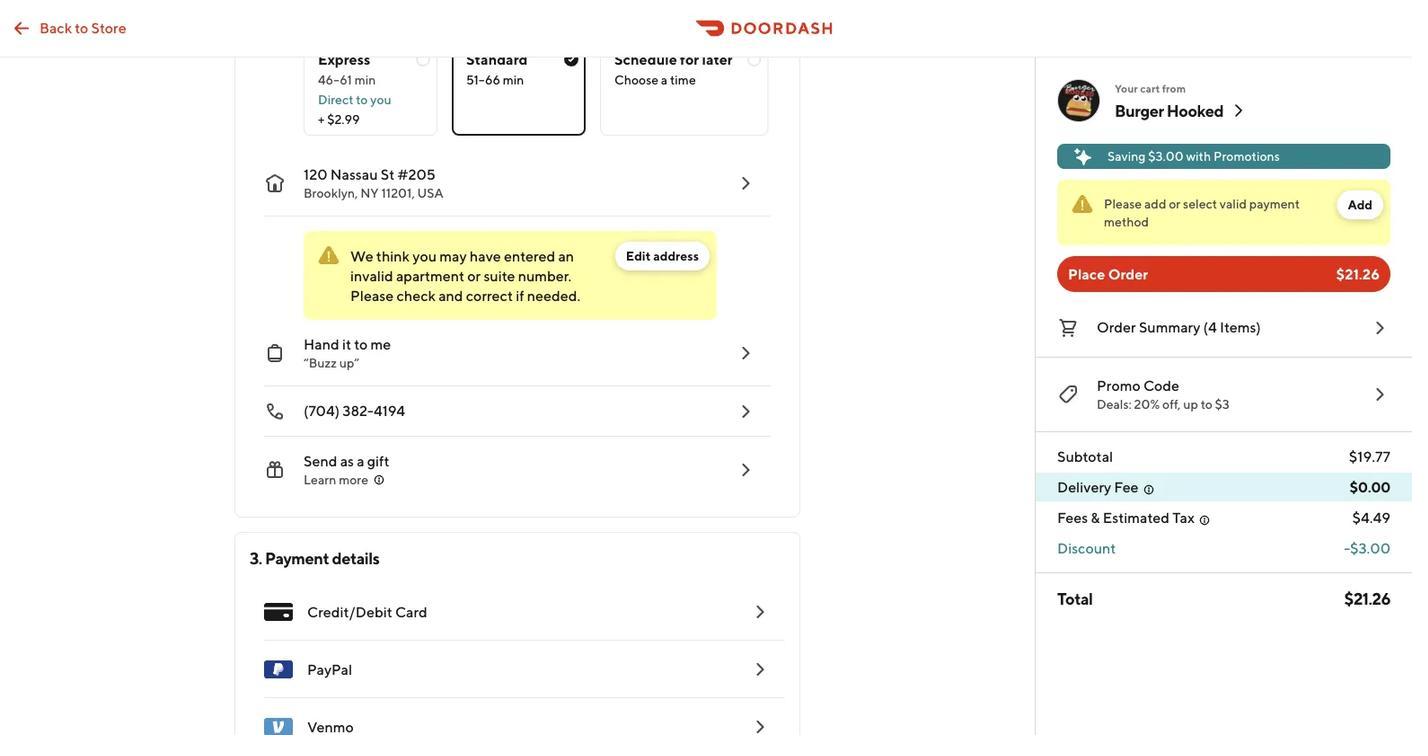 Task type: locate. For each thing, give the bounding box(es) containing it.
we think you may have entered an invalid apartment or suite number. please check and correct if needed. status
[[304, 231, 717, 320]]

express
[[318, 51, 371, 68]]

120
[[304, 166, 328, 183]]

method
[[1105, 214, 1150, 229]]

120 nassau st #205 brooklyn,  ny 11201,  usa
[[304, 166, 444, 200]]

0 horizontal spatial please
[[351, 287, 394, 304]]

$3.00 inside button
[[1149, 149, 1184, 164]]

menu
[[250, 583, 786, 735]]

a left time
[[661, 72, 668, 87]]

1 vertical spatial $21.26
[[1345, 589, 1391, 608]]

1 vertical spatial order
[[1097, 319, 1137, 336]]

51–66 inside option group
[[466, 72, 501, 87]]

0 vertical spatial please
[[1105, 196, 1143, 211]]

from
[[1163, 82, 1186, 94]]

add
[[1349, 197, 1373, 212]]

you up apartment
[[413, 248, 437, 265]]

status
[[1058, 180, 1391, 245]]

learn more button
[[304, 471, 386, 489]]

send as a gift
[[304, 453, 390, 470]]

51–66 up the "later"
[[705, 9, 744, 27]]

0 horizontal spatial 51–66 min
[[466, 72, 524, 87]]

1 vertical spatial you
[[413, 248, 437, 265]]

-
[[1345, 540, 1351, 557]]

place order
[[1069, 266, 1149, 283]]

1 vertical spatial please
[[351, 287, 394, 304]]

schedule for later
[[615, 51, 733, 68]]

option group
[[304, 28, 771, 136]]

(4
[[1204, 319, 1218, 336]]

$3
[[1216, 397, 1230, 412]]

11201,
[[381, 186, 415, 200]]

saving $3.00 with promotions
[[1108, 149, 1280, 164]]

back to store
[[40, 19, 126, 36]]

0 horizontal spatial you
[[371, 92, 392, 107]]

$21.26 down add button in the top of the page
[[1337, 266, 1380, 283]]

to right it
[[354, 336, 368, 353]]

1 horizontal spatial a
[[661, 72, 668, 87]]

1 vertical spatial add new payment method image
[[750, 659, 771, 680]]

$21.26 down -$3.00
[[1345, 589, 1391, 608]]

please up method
[[1105, 196, 1143, 211]]

gift
[[367, 453, 390, 470]]

0 horizontal spatial or
[[468, 267, 481, 284]]

1 horizontal spatial or
[[1170, 196, 1181, 211]]

0 vertical spatial 51–66
[[705, 9, 744, 27]]

add new payment method image
[[750, 601, 771, 623], [750, 659, 771, 680], [750, 716, 771, 735]]

please down invalid
[[351, 287, 394, 304]]

fees & estimated
[[1058, 509, 1170, 526]]

$3.00 left the with
[[1149, 149, 1184, 164]]

nassau
[[331, 166, 378, 183]]

1 horizontal spatial you
[[413, 248, 437, 265]]

0 vertical spatial add new payment method image
[[750, 601, 771, 623]]

card
[[395, 604, 428, 621]]

0 horizontal spatial 51–66
[[466, 72, 501, 87]]

estimated
[[1103, 509, 1170, 526]]

3. payment
[[250, 548, 329, 568]]

think
[[376, 248, 410, 265]]

to inside hand it to me "buzz up"
[[354, 336, 368, 353]]

or
[[1170, 196, 1181, 211], [468, 267, 481, 284]]

back to store button
[[0, 10, 137, 46]]

please inside please add or select valid payment method
[[1105, 196, 1143, 211]]

0 vertical spatial or
[[1170, 196, 1181, 211]]

to inside promo code deals: 20% off, up to $3
[[1201, 397, 1213, 412]]

deals:
[[1097, 397, 1132, 412]]

to left $3
[[1201, 397, 1213, 412]]

none radio containing express
[[304, 42, 438, 136]]

2 add new payment method image from the top
[[750, 659, 771, 680]]

or down have
[[468, 267, 481, 284]]

0 vertical spatial $3.00
[[1149, 149, 1184, 164]]

edit
[[626, 249, 651, 263]]

please inside we think you may have entered an invalid apartment or suite number. please check and correct if needed.
[[351, 287, 394, 304]]

1 vertical spatial 51–66
[[466, 72, 501, 87]]

1 vertical spatial 51–66 min
[[466, 72, 524, 87]]

a right as
[[357, 453, 365, 470]]

order inside button
[[1097, 319, 1137, 336]]

0 horizontal spatial $3.00
[[1149, 149, 1184, 164]]

1 add new payment method image from the top
[[750, 601, 771, 623]]

$3.00 down $4.49
[[1351, 540, 1391, 557]]

51–66 min inside option group
[[466, 72, 524, 87]]

1 horizontal spatial please
[[1105, 196, 1143, 211]]

to right the direct
[[356, 92, 368, 107]]

&
[[1091, 509, 1101, 526]]

if
[[516, 287, 525, 304]]

suite
[[484, 267, 515, 284]]

number.
[[518, 267, 572, 284]]

None radio
[[304, 42, 438, 136]]

time
[[670, 72, 696, 87]]

2 horizontal spatial min
[[747, 9, 771, 27]]

2 vertical spatial add new payment method image
[[750, 716, 771, 735]]

please
[[1105, 196, 1143, 211], [351, 287, 394, 304]]

1 horizontal spatial $3.00
[[1351, 540, 1391, 557]]

382-
[[343, 402, 374, 419]]

3 add new payment method image from the top
[[750, 716, 771, 735]]

invalid
[[351, 267, 393, 284]]

hand it to me "buzz up"
[[304, 336, 391, 370]]

you
[[371, 92, 392, 107], [413, 248, 437, 265]]

$3.00
[[1149, 149, 1184, 164], [1351, 540, 1391, 557]]

51–66 min down standard
[[466, 72, 524, 87]]

51–66
[[705, 9, 744, 27], [466, 72, 501, 87]]

1 vertical spatial or
[[468, 267, 481, 284]]

schedule
[[615, 51, 677, 68]]

more
[[339, 472, 369, 487]]

order right "place"
[[1109, 266, 1149, 283]]

or inside we think you may have entered an invalid apartment or suite number. please check and correct if needed.
[[468, 267, 481, 284]]

1 horizontal spatial 51–66 min
[[705, 9, 771, 27]]

None radio
[[452, 42, 586, 136], [600, 42, 769, 136], [452, 42, 586, 136], [600, 42, 769, 136]]

you right the direct
[[371, 92, 392, 107]]

0 horizontal spatial a
[[357, 453, 365, 470]]

0 vertical spatial you
[[371, 92, 392, 107]]

0 horizontal spatial min
[[355, 72, 376, 87]]

min
[[747, 9, 771, 27], [355, 72, 376, 87], [503, 72, 524, 87]]

your
[[1115, 82, 1139, 94]]

4194
[[374, 402, 405, 419]]

(704) 382-4194 button
[[250, 386, 771, 437]]

none radio inside option group
[[304, 42, 438, 136]]

hooked
[[1167, 101, 1224, 120]]

or right add
[[1170, 196, 1181, 211]]

me
[[371, 336, 391, 353]]

valid
[[1220, 196, 1248, 211]]

51–66 min up the "later"
[[705, 9, 771, 27]]

1 vertical spatial $3.00
[[1351, 540, 1391, 557]]

0 vertical spatial a
[[661, 72, 668, 87]]

$21.26
[[1337, 266, 1380, 283], [1345, 589, 1391, 608]]

to
[[75, 19, 88, 36], [356, 92, 368, 107], [354, 336, 368, 353], [1201, 397, 1213, 412]]

learn more
[[304, 472, 369, 487]]

summary
[[1140, 319, 1201, 336]]

to right back
[[75, 19, 88, 36]]

tax
[[1173, 509, 1195, 526]]

$3.00 for saving
[[1149, 149, 1184, 164]]

apartment
[[396, 267, 465, 284]]

order left summary
[[1097, 319, 1137, 336]]

51–66 min
[[705, 9, 771, 27], [466, 72, 524, 87]]

edit address
[[626, 249, 699, 263]]

back
[[40, 19, 72, 36]]

46–61 min direct to you + $2.99
[[318, 72, 392, 127]]

0 vertical spatial $21.26
[[1337, 266, 1380, 283]]

order
[[1109, 266, 1149, 283], [1097, 319, 1137, 336]]

51–66 down standard
[[466, 72, 501, 87]]

off,
[[1163, 397, 1181, 412]]

up"
[[340, 355, 360, 370]]



Task type: vqa. For each thing, say whether or not it's contained in the screenshot.
$8.95
no



Task type: describe. For each thing, give the bounding box(es) containing it.
1 horizontal spatial 51–66
[[705, 9, 744, 27]]

option group containing express
[[304, 28, 771, 136]]

select
[[1184, 196, 1218, 211]]

1 vertical spatial a
[[357, 453, 365, 470]]

0 vertical spatial order
[[1109, 266, 1149, 283]]

your cart from
[[1115, 82, 1186, 94]]

direct
[[318, 92, 354, 107]]

credit/debit card
[[307, 604, 428, 621]]

have
[[470, 248, 501, 265]]

$4.49
[[1353, 509, 1391, 526]]

total
[[1058, 589, 1093, 608]]

brooklyn,
[[304, 186, 358, 200]]

show menu image
[[264, 598, 293, 626]]

as
[[340, 453, 354, 470]]

discount
[[1058, 540, 1117, 557]]

you inside 46–61 min direct to you + $2.99
[[371, 92, 392, 107]]

details
[[332, 548, 380, 568]]

later
[[702, 51, 733, 68]]

choose
[[615, 72, 659, 87]]

status containing please add or select valid payment method
[[1058, 180, 1391, 245]]

ny
[[361, 186, 379, 200]]

+
[[318, 112, 325, 127]]

burger
[[1115, 101, 1164, 120]]

check
[[397, 287, 436, 304]]

items)
[[1220, 319, 1262, 336]]

credit/debit
[[307, 604, 393, 621]]

please add or select valid payment method
[[1105, 196, 1301, 229]]

fees
[[1058, 509, 1089, 526]]

learn
[[304, 472, 336, 487]]

add new payment method button
[[250, 698, 786, 735]]

standard
[[466, 51, 528, 68]]

place
[[1069, 266, 1106, 283]]

$2.99
[[327, 112, 360, 127]]

st
[[381, 166, 395, 183]]

add button
[[1338, 191, 1384, 219]]

address
[[654, 249, 699, 263]]

promo
[[1097, 377, 1141, 394]]

$19.77
[[1350, 448, 1391, 465]]

delivery
[[1058, 479, 1112, 496]]

(704) 382-4194
[[304, 402, 405, 419]]

code
[[1144, 377, 1180, 394]]

it
[[342, 336, 351, 353]]

cart
[[1141, 82, 1161, 94]]

subtotal
[[1058, 448, 1114, 465]]

to inside 46–61 min direct to you + $2.99
[[356, 92, 368, 107]]

3. payment details
[[250, 548, 380, 568]]

saving
[[1108, 149, 1146, 164]]

we
[[351, 248, 374, 265]]

a inside option group
[[661, 72, 668, 87]]

46–61
[[318, 72, 352, 87]]

promo code deals: 20% off, up to $3
[[1097, 377, 1230, 412]]

with
[[1187, 149, 1212, 164]]

add
[[1145, 196, 1167, 211]]

needed.
[[527, 287, 581, 304]]

"buzz
[[304, 355, 337, 370]]

choose a time
[[615, 72, 696, 87]]

order summary (4 items)
[[1097, 319, 1262, 336]]

to inside button
[[75, 19, 88, 36]]

hand
[[304, 336, 339, 353]]

0 vertical spatial 51–66 min
[[705, 9, 771, 27]]

store
[[91, 19, 126, 36]]

and
[[439, 287, 463, 304]]

burger hooked
[[1115, 101, 1224, 120]]

menu containing credit/debit card
[[250, 583, 786, 735]]

add new payment method image for paypal
[[750, 659, 771, 680]]

order summary (4 items) button
[[1058, 314, 1391, 342]]

or inside please add or select valid payment method
[[1170, 196, 1181, 211]]

burger hooked button
[[1115, 100, 1250, 121]]

$0.00
[[1350, 479, 1391, 496]]

$3.00 for -
[[1351, 540, 1391, 557]]

usa
[[418, 186, 444, 200]]

an
[[559, 248, 574, 265]]

20%
[[1135, 397, 1160, 412]]

min inside 46–61 min direct to you + $2.99
[[355, 72, 376, 87]]

paypal
[[307, 661, 352, 678]]

1 horizontal spatial min
[[503, 72, 524, 87]]

promotions
[[1214, 149, 1280, 164]]

#205
[[398, 166, 436, 183]]

add new payment method image for credit/debit card
[[750, 601, 771, 623]]

add new payment method image inside add new payment method button
[[750, 716, 771, 735]]

up
[[1184, 397, 1199, 412]]

you inside we think you may have entered an invalid apartment or suite number. please check and correct if needed.
[[413, 248, 437, 265]]

for
[[680, 51, 699, 68]]



